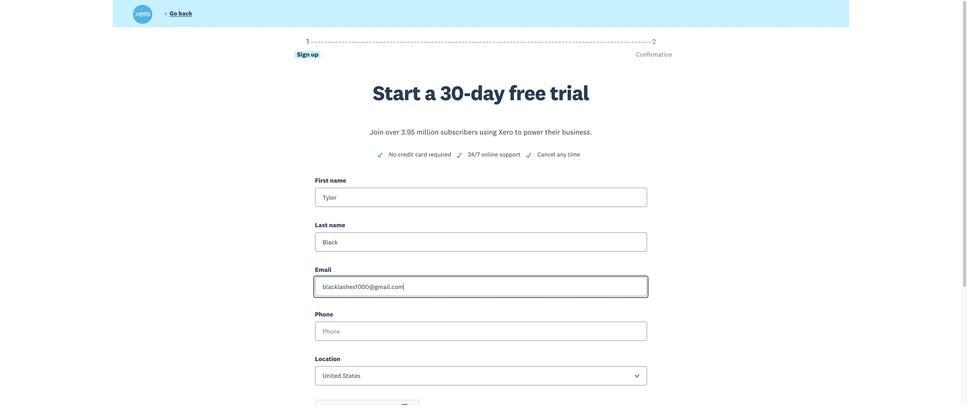 Task type: describe. For each thing, give the bounding box(es) containing it.
last
[[315, 221, 328, 229]]

name for last name
[[329, 221, 345, 229]]

email
[[315, 266, 332, 274]]

Email email field
[[315, 277, 647, 297]]

join over 3.95 million subscribers using xero to power their business.
[[370, 128, 592, 137]]

3.95
[[401, 128, 415, 137]]

trial
[[550, 80, 589, 106]]

go back button
[[164, 10, 192, 19]]

first
[[315, 177, 329, 185]]

back
[[179, 10, 192, 17]]

subscribers
[[441, 128, 478, 137]]

go
[[170, 10, 177, 17]]

credit
[[398, 151, 414, 159]]

Phone text field
[[315, 322, 647, 341]]

over
[[385, 128, 399, 137]]

time
[[568, 151, 580, 159]]

a
[[425, 80, 436, 106]]

go back
[[170, 10, 192, 17]]

24/7
[[468, 151, 480, 159]]

to
[[515, 128, 522, 137]]

1
[[306, 37, 309, 46]]

xero homepage image
[[133, 5, 152, 24]]

day
[[471, 80, 505, 106]]

sign up
[[297, 51, 319, 58]]

first name
[[315, 177, 346, 185]]

no credit card required
[[389, 151, 451, 159]]

free
[[509, 80, 546, 106]]

up
[[311, 51, 319, 58]]



Task type: locate. For each thing, give the bounding box(es) containing it.
using
[[480, 128, 497, 137]]

power
[[524, 128, 543, 137]]

1 vertical spatial name
[[329, 221, 345, 229]]

name right first
[[330, 177, 346, 185]]

2 included image from the left
[[456, 152, 462, 159]]

united
[[323, 372, 341, 380]]

join
[[370, 128, 384, 137]]

start
[[373, 80, 421, 106]]

30-
[[440, 80, 471, 106]]

xero
[[499, 128, 513, 137]]

cancel
[[538, 151, 556, 159]]

included image
[[377, 152, 383, 159], [456, 152, 462, 159], [526, 152, 532, 159]]

3 included image from the left
[[526, 152, 532, 159]]

name right last
[[329, 221, 345, 229]]

included image left 24/7
[[456, 152, 462, 159]]

any
[[557, 151, 567, 159]]

included image left cancel at the right
[[526, 152, 532, 159]]

cancel any time
[[538, 151, 580, 159]]

0 vertical spatial name
[[330, 177, 346, 185]]

location
[[315, 356, 341, 363]]

phone
[[315, 311, 333, 319]]

required
[[429, 151, 451, 159]]

Last name text field
[[315, 233, 647, 252]]

card
[[415, 151, 427, 159]]

0 horizontal spatial included image
[[377, 152, 383, 159]]

their
[[545, 128, 560, 137]]

million
[[417, 128, 439, 137]]

last name
[[315, 221, 345, 229]]

First name text field
[[315, 188, 647, 207]]

included image left the no at the top left of the page
[[377, 152, 383, 159]]

1 horizontal spatial included image
[[456, 152, 462, 159]]

start a 30-day free trial region
[[135, 37, 828, 406]]

1 included image from the left
[[377, 152, 383, 159]]

online
[[482, 151, 498, 159]]

24/7 online support
[[468, 151, 521, 159]]

name for first name
[[330, 177, 346, 185]]

included image for no credit card required
[[377, 152, 383, 159]]

business.
[[562, 128, 592, 137]]

united states
[[323, 372, 361, 380]]

no
[[389, 151, 397, 159]]

support
[[500, 151, 521, 159]]

name
[[330, 177, 346, 185], [329, 221, 345, 229]]

2
[[652, 37, 656, 46]]

steps group
[[135, 37, 828, 83]]

included image for cancel any time
[[526, 152, 532, 159]]

start a 30-day free trial
[[373, 80, 589, 106]]

states
[[343, 372, 361, 380]]

included image for 24/7 online support
[[456, 152, 462, 159]]

sign
[[297, 51, 310, 58]]

confirmation
[[636, 51, 673, 58]]

2 horizontal spatial included image
[[526, 152, 532, 159]]



Task type: vqa. For each thing, say whether or not it's contained in the screenshot.
1
yes



